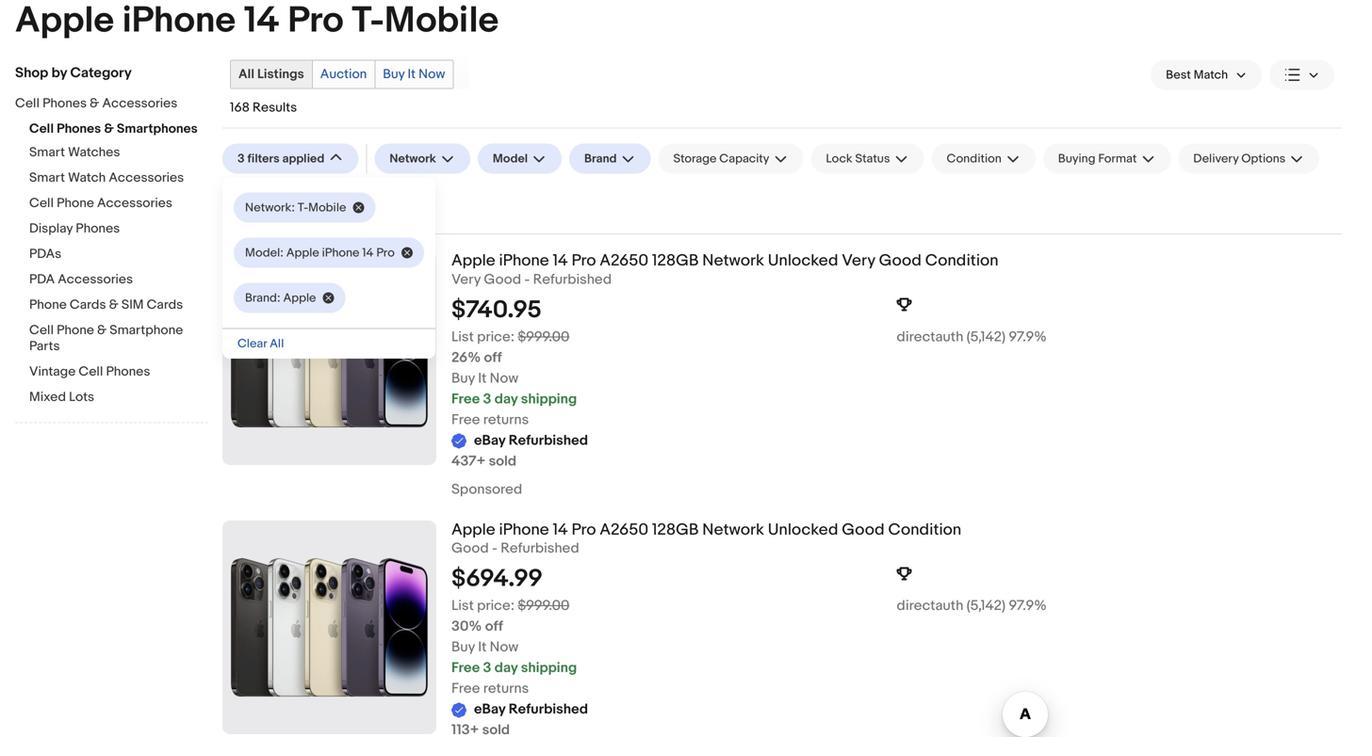 Task type: describe. For each thing, give the bounding box(es) containing it.
all filters button
[[222, 189, 288, 219]]

(5,142) for $694.99
[[967, 598, 1006, 615]]

condition inside apple iphone 14 pro a2650 128gb network unlocked very good condition very good - refurbished
[[925, 251, 998, 271]]

by
[[51, 65, 67, 82]]

auction
[[320, 66, 367, 82]]

97.9% for $740.95
[[1009, 329, 1047, 346]]

unlocked for $740.95
[[768, 251, 838, 271]]

off for $740.95
[[484, 349, 502, 366]]

mixed
[[29, 390, 66, 406]]

all listings link
[[231, 61, 312, 88]]

$694.99 list price: $999.00 30% off buy it now free 3 day shipping free returns ebay refurbished
[[451, 565, 588, 719]]

network for $694.99
[[702, 520, 764, 540]]

filters
[[247, 196, 281, 211]]

brand:
[[245, 291, 280, 306]]

2 smart from the top
[[29, 170, 65, 186]]

cell phones & accessories link
[[15, 96, 194, 114]]

model: apple iphone 14 pro
[[245, 246, 395, 260]]

refurbished inside 'apple iphone 14 pro a2650 128gb network unlocked good condition good - refurbished'
[[501, 541, 579, 558]]

smart watch accessories link
[[29, 170, 208, 188]]

network: t-mobile
[[245, 200, 346, 215]]

437+
[[451, 453, 486, 470]]

now for $740.95
[[490, 370, 518, 387]]

buy inside buy it now link
[[383, 66, 405, 82]]

0 horizontal spatial very
[[451, 271, 481, 288]]

128gb for $694.99
[[652, 520, 699, 540]]

applied
[[282, 151, 324, 166]]

buy it now link
[[375, 61, 453, 88]]

parts
[[29, 339, 60, 355]]

sold
[[489, 453, 516, 470]]

list for $740.95
[[451, 329, 474, 346]]

shop by category
[[15, 65, 132, 82]]

pdas link
[[29, 246, 208, 264]]

buy it now
[[383, 66, 445, 82]]

phone cards & sim cards link
[[29, 297, 208, 315]]

3 for $694.99
[[483, 660, 491, 677]]

lots
[[69, 390, 94, 406]]

(5,142) for $740.95
[[967, 329, 1006, 346]]

it for $740.95
[[478, 370, 487, 387]]

1 cards from the left
[[70, 297, 106, 313]]

brand: apple link
[[234, 283, 345, 313]]

2 free from the top
[[451, 412, 480, 429]]

3 inside dropdown button
[[237, 151, 245, 166]]

1 vertical spatial phone
[[29, 297, 67, 313]]

watch
[[68, 170, 106, 186]]

top rated plus image
[[897, 297, 912, 312]]

ebay for $694.99
[[474, 702, 505, 719]]

smartphones
[[117, 121, 198, 137]]

apple iphone 14 pro a2650 128gb network unlocked good condition image
[[222, 521, 436, 735]]

it for $694.99
[[478, 640, 487, 656]]

- inside 'apple iphone 14 pro a2650 128gb network unlocked good condition good - refurbished'
[[492, 541, 497, 558]]

network: t-mobile link
[[234, 193, 375, 223]]

phones down cell phone accessories 'link'
[[76, 221, 120, 237]]

2 vertical spatial phone
[[57, 323, 94, 339]]

$740.95 list price: $999.00 26% off buy it now free 3 day shipping free returns ebay refurbished 437+ sold
[[451, 296, 588, 470]]

phones up watches
[[57, 121, 101, 137]]

unlocked for $694.99
[[768, 520, 838, 540]]

directauth (5,142) 97.9% for $740.95
[[897, 329, 1047, 346]]

display
[[29, 221, 73, 237]]

mixed lots link
[[29, 390, 208, 408]]

0 vertical spatial phone
[[57, 196, 94, 212]]

refurbished inside $694.99 list price: $999.00 30% off buy it now free 3 day shipping free returns ebay refurbished
[[509, 702, 588, 719]]

30%
[[451, 619, 482, 636]]

iphone down mobile
[[322, 246, 359, 260]]

off for $694.99
[[485, 619, 503, 636]]

cell phone accessories link
[[29, 196, 208, 213]]

directauth (5,142) 97.9% for $694.99
[[897, 598, 1047, 615]]

phones up mixed lots link
[[106, 364, 150, 380]]

brand: apple
[[245, 291, 316, 306]]

$694.99
[[451, 565, 543, 594]]

apple inside model: apple iphone 14 pro link
[[286, 246, 319, 260]]

1 smart from the top
[[29, 145, 65, 161]]

3 for $740.95
[[483, 391, 491, 408]]

apple iphone 14 pro a2650 128gb network unlocked good condition link
[[451, 520, 1342, 541]]

& down cell phones & accessories link
[[104, 121, 114, 137]]

cell phone & smartphone parts link
[[29, 323, 208, 357]]

smart watches link
[[29, 145, 208, 163]]

network:
[[245, 200, 295, 215]]

listings
[[257, 66, 304, 82]]

filters
[[247, 151, 280, 166]]

returns for $694.99
[[483, 681, 529, 698]]

- inside apple iphone 14 pro a2650 128gb network unlocked very good condition very good - refurbished
[[524, 271, 530, 288]]

condition inside 'apple iphone 14 pro a2650 128gb network unlocked good condition good - refurbished'
[[888, 520, 961, 540]]

& down phone cards & sim cards link
[[97, 323, 107, 339]]

iphone for $740.95
[[499, 251, 549, 271]]

accessories down the pdas link
[[58, 272, 133, 288]]

list for $694.99
[[451, 598, 474, 615]]



Task type: vqa. For each thing, say whether or not it's contained in the screenshot.
first Shipping:
no



Task type: locate. For each thing, give the bounding box(es) containing it.
1 vertical spatial directauth (5,142) 97.9%
[[897, 598, 1047, 615]]

1 vertical spatial $999.00
[[518, 598, 570, 615]]

3 free from the top
[[451, 660, 480, 677]]

smartphone
[[110, 323, 183, 339]]

good
[[879, 251, 922, 271], [484, 271, 521, 288], [842, 520, 885, 540], [451, 541, 489, 558]]

cell phones & accessories cell phones & smartphones smart watches smart watch accessories cell phone accessories display phones pdas pda accessories phone cards & sim cards cell phone & smartphone parts vintage cell phones mixed lots
[[15, 96, 198, 406]]

all right clear
[[270, 337, 284, 352]]

1 price: from the top
[[477, 329, 515, 346]]

1 128gb from the top
[[652, 251, 699, 271]]

1 vertical spatial -
[[492, 541, 497, 558]]

iphone inside apple iphone 14 pro a2650 128gb network unlocked very good condition very good - refurbished
[[499, 251, 549, 271]]

pro for $694.99
[[572, 520, 596, 540]]

smart left watch
[[29, 170, 65, 186]]

14
[[362, 246, 374, 260], [553, 251, 568, 271], [553, 520, 568, 540]]

returns inside $694.99 list price: $999.00 30% off buy it now free 3 day shipping free returns ebay refurbished
[[483, 681, 529, 698]]

now inside $694.99 list price: $999.00 30% off buy it now free 3 day shipping free returns ebay refurbished
[[490, 640, 518, 656]]

0 vertical spatial off
[[484, 349, 502, 366]]

0 vertical spatial (5,142)
[[967, 329, 1006, 346]]

3 inside $694.99 list price: $999.00 30% off buy it now free 3 day shipping free returns ebay refurbished
[[483, 660, 491, 677]]

main content containing $740.95
[[222, 43, 1342, 738]]

phone down watch
[[57, 196, 94, 212]]

0 horizontal spatial cards
[[70, 297, 106, 313]]

all inside button
[[230, 196, 244, 211]]

all
[[238, 66, 254, 82], [230, 196, 244, 211], [270, 337, 284, 352]]

directauth for $740.95
[[897, 329, 963, 346]]

0 vertical spatial -
[[524, 271, 530, 288]]

shop
[[15, 65, 48, 82]]

ebay inside $740.95 list price: $999.00 26% off buy it now free 3 day shipping free returns ebay refurbished 437+ sold
[[474, 432, 505, 449]]

returns for $740.95
[[483, 412, 529, 429]]

2 directauth (5,142) 97.9% from the top
[[897, 598, 1047, 615]]

1 97.9% from the top
[[1009, 329, 1047, 346]]

128gb inside apple iphone 14 pro a2650 128gb network unlocked very good condition very good - refurbished
[[652, 251, 699, 271]]

-
[[524, 271, 530, 288], [492, 541, 497, 558]]

directauth
[[897, 329, 963, 346], [897, 598, 963, 615]]

0 vertical spatial condition
[[925, 251, 998, 271]]

vintage cell phones link
[[29, 364, 208, 382]]

3 filters applied button
[[222, 144, 358, 174]]

refurbished inside apple iphone 14 pro a2650 128gb network unlocked very good condition very good - refurbished
[[533, 271, 612, 288]]

clear
[[237, 337, 267, 352]]

0 vertical spatial returns
[[483, 412, 529, 429]]

model:
[[245, 246, 284, 260]]

2 a2650 from the top
[[600, 520, 648, 540]]

1 (5,142) from the top
[[967, 329, 1006, 346]]

apple iphone 14 pro a2650 128gb network unlocked very good condition image
[[222, 252, 436, 466]]

results
[[253, 100, 297, 116]]

top rated plus image
[[897, 567, 912, 582]]

1 vertical spatial returns
[[483, 681, 529, 698]]

$999.00 inside $694.99 list price: $999.00 30% off buy it now free 3 day shipping free returns ebay refurbished
[[518, 598, 570, 615]]

- up the $740.95
[[524, 271, 530, 288]]

0 vertical spatial now
[[418, 66, 445, 82]]

pro inside apple iphone 14 pro a2650 128gb network unlocked very good condition very good - refurbished
[[572, 251, 596, 271]]

now down the $694.99
[[490, 640, 518, 656]]

1 unlocked from the top
[[768, 251, 838, 271]]

0 vertical spatial smart
[[29, 145, 65, 161]]

unlocked
[[768, 251, 838, 271], [768, 520, 838, 540]]

category
[[70, 65, 132, 82]]

free
[[451, 391, 480, 408], [451, 412, 480, 429], [451, 660, 480, 677], [451, 681, 480, 698]]

0 vertical spatial shipping
[[521, 391, 577, 408]]

apple iphone 14 pro a2650 128gb network unlocked very good condition link
[[451, 251, 1342, 271]]

1 vertical spatial buy
[[451, 370, 475, 387]]

unlocked inside 'apple iphone 14 pro a2650 128gb network unlocked good condition good - refurbished'
[[768, 520, 838, 540]]

cards
[[70, 297, 106, 313], [147, 297, 183, 313]]

0 vertical spatial all
[[238, 66, 254, 82]]

1 vertical spatial all
[[230, 196, 244, 211]]

pda
[[29, 272, 55, 288]]

clear all link
[[222, 329, 435, 359]]

$999.00 for $694.99
[[518, 598, 570, 615]]

ebay
[[474, 432, 505, 449], [474, 702, 505, 719]]

2 day from the top
[[494, 660, 518, 677]]

14 inside 'apple iphone 14 pro a2650 128gb network unlocked good condition good - refurbished'
[[553, 520, 568, 540]]

iphone for $694.99
[[499, 520, 549, 540]]

0 vertical spatial 3
[[237, 151, 245, 166]]

returns
[[483, 412, 529, 429], [483, 681, 529, 698]]

2 network from the top
[[702, 520, 764, 540]]

accessories
[[102, 96, 177, 112], [109, 170, 184, 186], [97, 196, 172, 212], [58, 272, 133, 288]]

2 cards from the left
[[147, 297, 183, 313]]

a2650 for $740.95
[[600, 251, 648, 271]]

it right auction
[[408, 66, 416, 82]]

1 vertical spatial day
[[494, 660, 518, 677]]

2 128gb from the top
[[652, 520, 699, 540]]

1 vertical spatial smart
[[29, 170, 65, 186]]

1 vertical spatial list
[[451, 598, 474, 615]]

all filters
[[230, 196, 281, 211]]

cards down 'pda accessories' link
[[70, 297, 106, 313]]

& down 'category'
[[90, 96, 99, 112]]

cards up smartphone at left
[[147, 297, 183, 313]]

0 vertical spatial directauth
[[897, 329, 963, 346]]

all left filters
[[230, 196, 244, 211]]

1 horizontal spatial cards
[[147, 297, 183, 313]]

ebay up sold
[[474, 432, 505, 449]]

buy for $694.99
[[451, 640, 475, 656]]

main content
[[222, 43, 1342, 738]]

1 directauth (5,142) 97.9% from the top
[[897, 329, 1047, 346]]

$999.00
[[518, 329, 570, 346], [518, 598, 570, 615]]

1 network from the top
[[702, 251, 764, 271]]

phone
[[57, 196, 94, 212], [29, 297, 67, 313], [57, 323, 94, 339]]

14 inside apple iphone 14 pro a2650 128gb network unlocked very good condition very good - refurbished
[[553, 251, 568, 271]]

2 returns from the top
[[483, 681, 529, 698]]

smart left watches
[[29, 145, 65, 161]]

97.9% for $694.99
[[1009, 598, 1047, 615]]

1 horizontal spatial -
[[524, 271, 530, 288]]

0 vertical spatial 97.9%
[[1009, 329, 1047, 346]]

mobile
[[308, 200, 346, 215]]

now down the $740.95
[[490, 370, 518, 387]]

3 filters applied
[[237, 151, 324, 166]]

ebay down 30%
[[474, 702, 505, 719]]

network
[[702, 251, 764, 271], [702, 520, 764, 540]]

now right auction
[[418, 66, 445, 82]]

sponsored
[[451, 481, 522, 498]]

price: inside $694.99 list price: $999.00 30% off buy it now free 3 day shipping free returns ebay refurbished
[[477, 598, 515, 615]]

2 vertical spatial buy
[[451, 640, 475, 656]]

0 vertical spatial ebay
[[474, 432, 505, 449]]

$740.95
[[451, 296, 542, 325]]

buy right auction
[[383, 66, 405, 82]]

pro
[[376, 246, 395, 260], [572, 251, 596, 271], [572, 520, 596, 540]]

apple inside apple iphone 14 pro a2650 128gb network unlocked very good condition very good - refurbished
[[451, 251, 495, 271]]

all up the 168
[[238, 66, 254, 82]]

auction link
[[313, 61, 374, 88]]

0 vertical spatial $999.00
[[518, 329, 570, 346]]

very
[[842, 251, 875, 271], [451, 271, 481, 288]]

condition
[[925, 251, 998, 271], [888, 520, 961, 540]]

model: apple iphone 14 pro link
[[234, 238, 424, 268]]

0 vertical spatial day
[[494, 391, 518, 408]]

$999.00 down the $740.95
[[518, 329, 570, 346]]

directauth down top rated plus image
[[897, 598, 963, 615]]

buy for $740.95
[[451, 370, 475, 387]]

2 vertical spatial 3
[[483, 660, 491, 677]]

1 vertical spatial ebay
[[474, 702, 505, 719]]

network inside 'apple iphone 14 pro a2650 128gb network unlocked good condition good - refurbished'
[[702, 520, 764, 540]]

vintage
[[29, 364, 76, 380]]

returns inside $740.95 list price: $999.00 26% off buy it now free 3 day shipping free returns ebay refurbished 437+ sold
[[483, 412, 529, 429]]

2 shipping from the top
[[521, 660, 577, 677]]

2 97.9% from the top
[[1009, 598, 1047, 615]]

1 vertical spatial (5,142)
[[967, 598, 1006, 615]]

1 vertical spatial 128gb
[[652, 520, 699, 540]]

iphone down sponsored
[[499, 520, 549, 540]]

all for all filters
[[230, 196, 244, 211]]

off right 26%
[[484, 349, 502, 366]]

a2650
[[600, 251, 648, 271], [600, 520, 648, 540]]

97.9%
[[1009, 329, 1047, 346], [1009, 598, 1047, 615]]

pda accessories link
[[29, 272, 208, 290]]

it inside $740.95 list price: $999.00 26% off buy it now free 3 day shipping free returns ebay refurbished 437+ sold
[[478, 370, 487, 387]]

off
[[484, 349, 502, 366], [485, 619, 503, 636]]

apple
[[286, 246, 319, 260], [451, 251, 495, 271], [283, 291, 316, 306], [451, 520, 495, 540]]

price: down the $740.95
[[477, 329, 515, 346]]

0 vertical spatial list
[[451, 329, 474, 346]]

0 vertical spatial price:
[[477, 329, 515, 346]]

1 returns from the top
[[483, 412, 529, 429]]

phone up vintage
[[57, 323, 94, 339]]

directauth (5,142) 97.9% down top rated plus icon
[[897, 329, 1047, 346]]

sim
[[121, 297, 144, 313]]

26%
[[451, 349, 481, 366]]

display phones link
[[29, 221, 208, 239]]

a2650 inside 'apple iphone 14 pro a2650 128gb network unlocked good condition good - refurbished'
[[600, 520, 648, 540]]

0 vertical spatial unlocked
[[768, 251, 838, 271]]

$999.00 down the $694.99
[[518, 598, 570, 615]]

day up sold
[[494, 391, 518, 408]]

0 vertical spatial it
[[408, 66, 416, 82]]

accessories down smart watches link
[[109, 170, 184, 186]]

phones
[[42, 96, 87, 112], [57, 121, 101, 137], [76, 221, 120, 237], [106, 364, 150, 380]]

day inside $694.99 list price: $999.00 30% off buy it now free 3 day shipping free returns ebay refurbished
[[494, 660, 518, 677]]

0 horizontal spatial -
[[492, 541, 497, 558]]

2 $999.00 from the top
[[518, 598, 570, 615]]

apple inside 'apple iphone 14 pro a2650 128gb network unlocked good condition good - refurbished'
[[451, 520, 495, 540]]

it down 26%
[[478, 370, 487, 387]]

2 (5,142) from the top
[[967, 598, 1006, 615]]

it inside $694.99 list price: $999.00 30% off buy it now free 3 day shipping free returns ebay refurbished
[[478, 640, 487, 656]]

buy inside $694.99 list price: $999.00 30% off buy it now free 3 day shipping free returns ebay refurbished
[[451, 640, 475, 656]]

1 vertical spatial off
[[485, 619, 503, 636]]

apple right brand:
[[283, 291, 316, 306]]

list inside $740.95 list price: $999.00 26% off buy it now free 3 day shipping free returns ebay refurbished 437+ sold
[[451, 329, 474, 346]]

1 vertical spatial price:
[[477, 598, 515, 615]]

2 unlocked from the top
[[768, 520, 838, 540]]

accessories up smartphones
[[102, 96, 177, 112]]

off right 30%
[[485, 619, 503, 636]]

phone down pda at the left of the page
[[29, 297, 67, 313]]

1 vertical spatial directauth
[[897, 598, 963, 615]]

it
[[408, 66, 416, 82], [478, 370, 487, 387], [478, 640, 487, 656]]

apple inside brand: apple "link"
[[283, 291, 316, 306]]

list up 30%
[[451, 598, 474, 615]]

&
[[90, 96, 99, 112], [104, 121, 114, 137], [109, 297, 119, 313], [97, 323, 107, 339]]

now for $694.99
[[490, 640, 518, 656]]

2 price: from the top
[[477, 598, 515, 615]]

clear all
[[237, 337, 284, 352]]

phones down by
[[42, 96, 87, 112]]

168 results
[[230, 100, 297, 116]]

shipping for $694.99
[[521, 660, 577, 677]]

1 shipping from the top
[[521, 391, 577, 408]]

off inside $694.99 list price: $999.00 30% off buy it now free 3 day shipping free returns ebay refurbished
[[485, 619, 503, 636]]

0 vertical spatial 128gb
[[652, 251, 699, 271]]

2 vertical spatial it
[[478, 640, 487, 656]]

3 down the $694.99
[[483, 660, 491, 677]]

refurbished
[[533, 271, 612, 288], [509, 432, 588, 449], [501, 541, 579, 558], [509, 702, 588, 719]]

2 directauth from the top
[[897, 598, 963, 615]]

ebay inside $694.99 list price: $999.00 30% off buy it now free 3 day shipping free returns ebay refurbished
[[474, 702, 505, 719]]

1 vertical spatial 97.9%
[[1009, 598, 1047, 615]]

14 for $694.99
[[553, 520, 568, 540]]

off inside $740.95 list price: $999.00 26% off buy it now free 3 day shipping free returns ebay refurbished 437+ sold
[[484, 349, 502, 366]]

iphone up the $740.95
[[499, 251, 549, 271]]

- up the $694.99
[[492, 541, 497, 558]]

1 vertical spatial now
[[490, 370, 518, 387]]

shipping
[[521, 391, 577, 408], [521, 660, 577, 677]]

1 vertical spatial shipping
[[521, 660, 577, 677]]

day down the $694.99
[[494, 660, 518, 677]]

apple up the $740.95
[[451, 251, 495, 271]]

ebay for $740.95
[[474, 432, 505, 449]]

t-
[[298, 200, 308, 215]]

apple iphone 14 pro a2650 128gb network unlocked very good condition very good - refurbished
[[451, 251, 998, 288]]

1 horizontal spatial very
[[842, 251, 875, 271]]

1 directauth from the top
[[897, 329, 963, 346]]

price: for $694.99
[[477, 598, 515, 615]]

watches
[[68, 145, 120, 161]]

4 free from the top
[[451, 681, 480, 698]]

list up 26%
[[451, 329, 474, 346]]

1 vertical spatial unlocked
[[768, 520, 838, 540]]

day inside $740.95 list price: $999.00 26% off buy it now free 3 day shipping free returns ebay refurbished 437+ sold
[[494, 391, 518, 408]]

apple down sponsored
[[451, 520, 495, 540]]

2 vertical spatial now
[[490, 640, 518, 656]]

1 vertical spatial network
[[702, 520, 764, 540]]

1 vertical spatial 3
[[483, 391, 491, 408]]

cell
[[15, 96, 40, 112], [29, 121, 54, 137], [29, 196, 54, 212], [29, 323, 54, 339], [79, 364, 103, 380]]

3
[[237, 151, 245, 166], [483, 391, 491, 408], [483, 660, 491, 677]]

128gb inside 'apple iphone 14 pro a2650 128gb network unlocked good condition good - refurbished'
[[652, 520, 699, 540]]

0 vertical spatial a2650
[[600, 251, 648, 271]]

all for all listings
[[238, 66, 254, 82]]

price: down the $694.99
[[477, 598, 515, 615]]

1 day from the top
[[494, 391, 518, 408]]

3 up sold
[[483, 391, 491, 408]]

network for $740.95
[[702, 251, 764, 271]]

0 vertical spatial network
[[702, 251, 764, 271]]

directauth for $694.99
[[897, 598, 963, 615]]

168
[[230, 100, 250, 116]]

accessories down smart watch accessories link
[[97, 196, 172, 212]]

now inside $740.95 list price: $999.00 26% off buy it now free 3 day shipping free returns ebay refurbished 437+ sold
[[490, 370, 518, 387]]

3 inside $740.95 list price: $999.00 26% off buy it now free 3 day shipping free returns ebay refurbished 437+ sold
[[483, 391, 491, 408]]

2 ebay from the top
[[474, 702, 505, 719]]

0 vertical spatial buy
[[383, 66, 405, 82]]

pdas
[[29, 246, 61, 262]]

smart
[[29, 145, 65, 161], [29, 170, 65, 186]]

network inside apple iphone 14 pro a2650 128gb network unlocked very good condition very good - refurbished
[[702, 251, 764, 271]]

it down 30%
[[478, 640, 487, 656]]

iphone inside 'apple iphone 14 pro a2650 128gb network unlocked good condition good - refurbished'
[[499, 520, 549, 540]]

price: inside $740.95 list price: $999.00 26% off buy it now free 3 day shipping free returns ebay refurbished 437+ sold
[[477, 329, 515, 346]]

2 vertical spatial all
[[270, 337, 284, 352]]

1 a2650 from the top
[[600, 251, 648, 271]]

1 vertical spatial condition
[[888, 520, 961, 540]]

buy down 30%
[[451, 640, 475, 656]]

0 vertical spatial directauth (5,142) 97.9%
[[897, 329, 1047, 346]]

directauth down top rated plus icon
[[897, 329, 963, 346]]

buy inside $740.95 list price: $999.00 26% off buy it now free 3 day shipping free returns ebay refurbished 437+ sold
[[451, 370, 475, 387]]

pro inside 'apple iphone 14 pro a2650 128gb network unlocked good condition good - refurbished'
[[572, 520, 596, 540]]

shipping for $740.95
[[521, 391, 577, 408]]

a2650 for $694.99
[[600, 520, 648, 540]]

1 list from the top
[[451, 329, 474, 346]]

1 free from the top
[[451, 391, 480, 408]]

price: for $740.95
[[477, 329, 515, 346]]

pro for $740.95
[[572, 251, 596, 271]]

directauth (5,142) 97.9%
[[897, 329, 1047, 346], [897, 598, 1047, 615]]

14 for $740.95
[[553, 251, 568, 271]]

a2650 inside apple iphone 14 pro a2650 128gb network unlocked very good condition very good - refurbished
[[600, 251, 648, 271]]

1 ebay from the top
[[474, 432, 505, 449]]

apple iphone 14 pro a2650 128gb network unlocked good condition good - refurbished
[[451, 520, 961, 558]]

all listings
[[238, 66, 304, 82]]

3 left the filters
[[237, 151, 245, 166]]

now
[[418, 66, 445, 82], [490, 370, 518, 387], [490, 640, 518, 656]]

day for $740.95
[[494, 391, 518, 408]]

1 vertical spatial it
[[478, 370, 487, 387]]

directauth (5,142) 97.9% down top rated plus image
[[897, 598, 1047, 615]]

buy down 26%
[[451, 370, 475, 387]]

refurbished inside $740.95 list price: $999.00 26% off buy it now free 3 day shipping free returns ebay refurbished 437+ sold
[[509, 432, 588, 449]]

& left "sim" on the left top of the page
[[109, 297, 119, 313]]

(5,142)
[[967, 329, 1006, 346], [967, 598, 1006, 615]]

shipping inside $694.99 list price: $999.00 30% off buy it now free 3 day shipping free returns ebay refurbished
[[521, 660, 577, 677]]

1 $999.00 from the top
[[518, 329, 570, 346]]

unlocked inside apple iphone 14 pro a2650 128gb network unlocked very good condition very good - refurbished
[[768, 251, 838, 271]]

list inside $694.99 list price: $999.00 30% off buy it now free 3 day shipping free returns ebay refurbished
[[451, 598, 474, 615]]

2 list from the top
[[451, 598, 474, 615]]

list
[[451, 329, 474, 346], [451, 598, 474, 615]]

$999.00 inside $740.95 list price: $999.00 26% off buy it now free 3 day shipping free returns ebay refurbished 437+ sold
[[518, 329, 570, 346]]

128gb for $740.95
[[652, 251, 699, 271]]

$999.00 for $740.95
[[518, 329, 570, 346]]

apple right model:
[[286, 246, 319, 260]]

day for $694.99
[[494, 660, 518, 677]]

1 vertical spatial a2650
[[600, 520, 648, 540]]

shipping inside $740.95 list price: $999.00 26% off buy it now free 3 day shipping free returns ebay refurbished 437+ sold
[[521, 391, 577, 408]]



